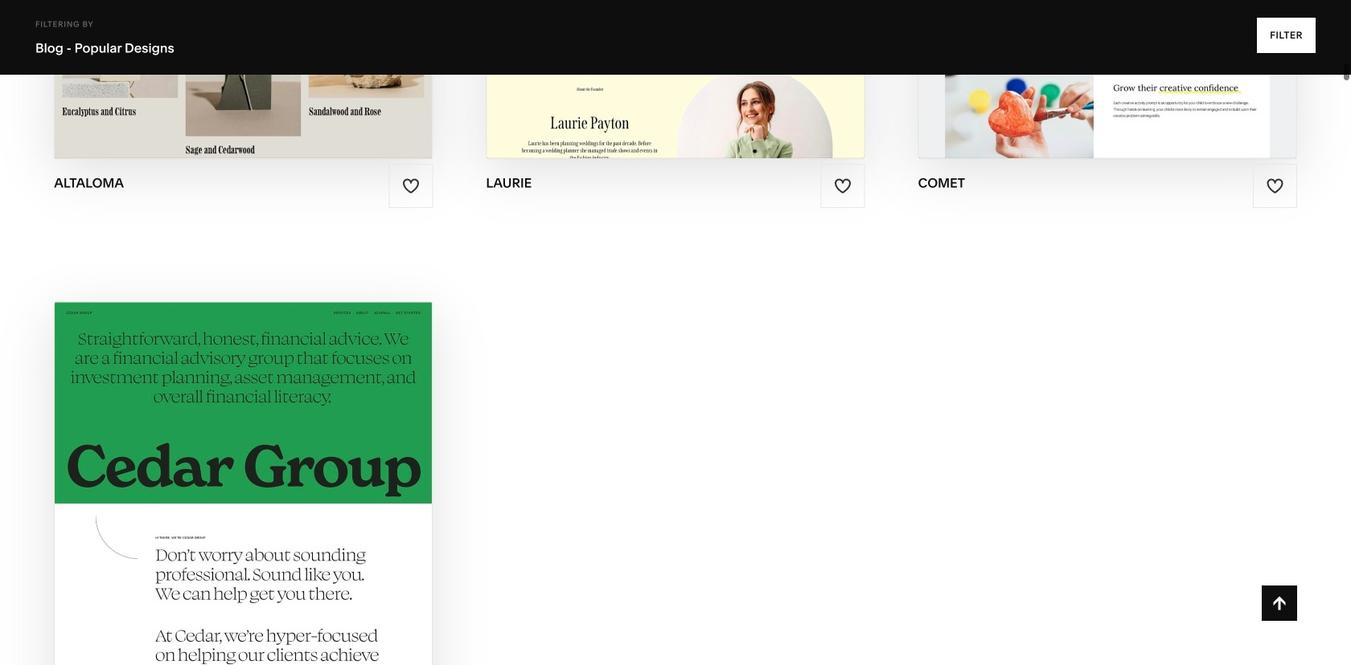 Task type: vqa. For each thing, say whether or not it's contained in the screenshot.
Laurie image
yes



Task type: describe. For each thing, give the bounding box(es) containing it.
laurie image
[[487, 0, 864, 159]]

cedar image
[[55, 303, 432, 666]]

add comet to your favorites list image
[[1266, 177, 1284, 195]]

back to top image
[[1271, 595, 1288, 613]]

add altaloma to your favorites list image
[[402, 177, 420, 195]]



Task type: locate. For each thing, give the bounding box(es) containing it.
add laurie to your favorites list image
[[834, 177, 852, 195]]

altaloma image
[[55, 0, 432, 159]]

comet image
[[919, 0, 1296, 159]]



